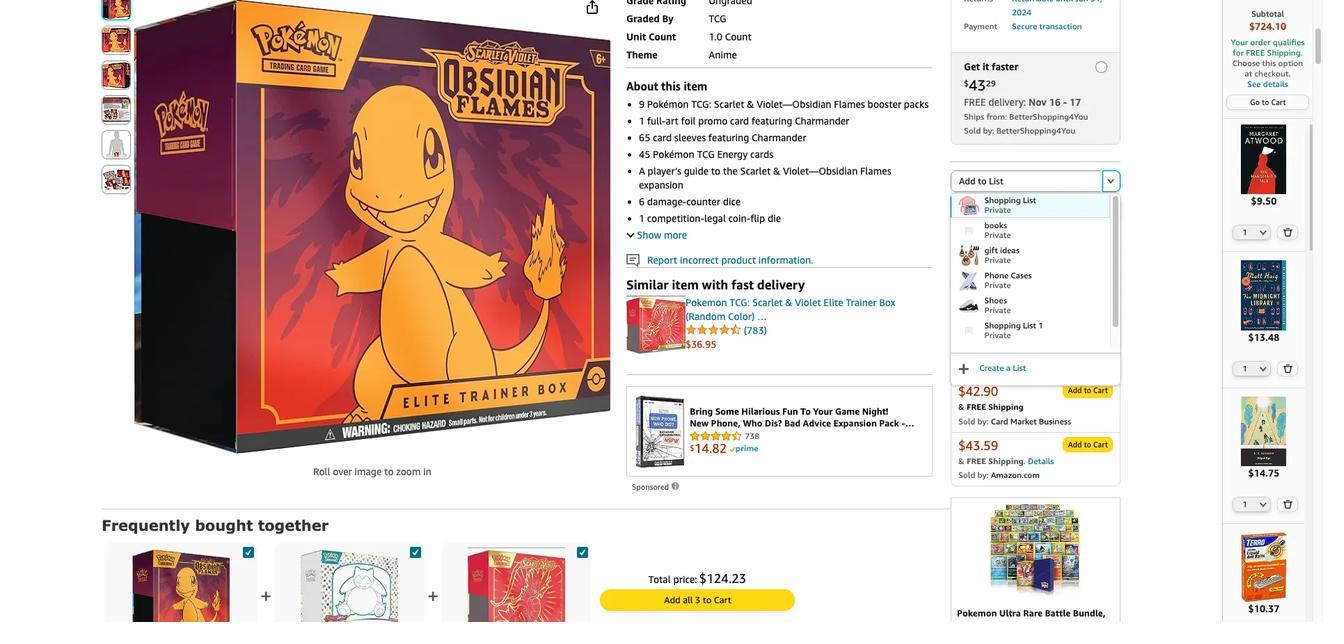 Task type: describe. For each thing, give the bounding box(es) containing it.
total
[[649, 574, 671, 585]]

about
[[627, 79, 659, 93]]

shipping for $42.50
[[989, 348, 1024, 358]]

full-
[[647, 115, 666, 127]]

pokemon scarlet &amp; violet 3 obsidian flames elite trainer box image
[[134, 0, 611, 454]]

1 vertical spatial flames
[[861, 165, 892, 177]]

bought
[[195, 517, 253, 534]]

roll over image to zoom in
[[314, 466, 432, 478]]

pokemon scarlet & violet 3 obsidian flames elite trainer box image
[[132, 548, 230, 623]]

business
[[1039, 417, 1072, 427]]

flip
[[751, 212, 765, 224]]

ships
[[964, 112, 985, 122]]

1 vertical spatial item
[[672, 277, 699, 292]]

shipping for $42.90
[[989, 402, 1024, 413]]

transaction
[[1040, 21, 1083, 32]]

graded by
[[627, 12, 674, 24]]

the handmaid&#39;s tale image
[[1230, 125, 1299, 194]]

nov
[[1029, 96, 1047, 108]]

pokemon tcg: scarlet & violet elite trainer box (random color) … image
[[468, 548, 566, 623]]

guide
[[684, 165, 709, 177]]

& up 95
[[987, 248, 994, 259]]

(783)
[[744, 324, 767, 336]]

& inside $42.50 & free shipping sold by: sijon
[[959, 348, 965, 358]]

private inside phone cases private
[[985, 280, 1011, 291]]

show more
[[637, 229, 687, 241]]

frequently bought together
[[102, 517, 329, 534]]

by: inside $42.90 & free shipping sold by: card market business
[[978, 417, 989, 427]]

violet
[[795, 296, 821, 308]]

0 vertical spatial tcg
[[709, 12, 727, 24]]

create a list link
[[980, 362, 1027, 374]]

price:
[[674, 574, 697, 585]]

$42.90 & free shipping sold by: card market business
[[959, 384, 1072, 427]]

phone
[[985, 270, 1009, 281]]

amazon
[[1056, 307, 1093, 319]]

free inside the free delivery: nov 16 - 17 ships from: bettershopping4you sold by: bettershopping4you
[[964, 96, 986, 108]]

die
[[768, 212, 781, 224]]

0 vertical spatial scarlet
[[714, 98, 745, 110]]

new
[[964, 248, 984, 259]]

leave feedback on sponsored ad element
[[632, 482, 681, 491]]

shopping list image
[[959, 195, 980, 216]]

shopping list 1 private
[[985, 321, 1044, 341]]

in
[[424, 466, 432, 478]]

a
[[1007, 363, 1011, 374]]

list for shopping list private
[[1023, 195, 1037, 206]]

1 up "the midnight library: a gma book club pick (a novel)" image
[[1243, 228, 1248, 237]]

delete image for $9.50
[[1284, 228, 1294, 237]]

delivery
[[757, 277, 805, 292]]

report incorrect product information.
[[640, 254, 814, 266]]

$42.50 & free shipping sold by: sijon
[[959, 330, 1024, 373]]

to inside go to cart link
[[1262, 97, 1270, 107]]

29
[[986, 78, 996, 89]]

0 vertical spatial featuring
[[752, 115, 793, 127]]

scarlet inside pokemon tcg: scarlet & violet elite trainer box (random color) …
[[753, 296, 783, 308]]

pokemon tcg: scarlet & violet elite trainer box (random color) … link
[[686, 296, 896, 322]]

box
[[880, 296, 896, 308]]

add for add all 3 to cart submit
[[664, 595, 681, 606]]

private inside shopping list private
[[985, 205, 1011, 215]]

16
[[1050, 96, 1061, 108]]

1 vertical spatial violet—obsidian
[[783, 165, 858, 177]]

on
[[1042, 307, 1053, 319]]

market
[[1011, 417, 1037, 427]]

books image
[[959, 220, 980, 241]]

+ for pokemon tcg scarlet & violet 3.5 pokemon 151 elite trainer image
[[260, 585, 272, 608]]

elite
[[824, 296, 844, 308]]

pokemon tcg: scarlet & violet elite trainer box (random color) …
[[686, 296, 896, 322]]

report
[[648, 254, 678, 266]]

$42.90
[[959, 384, 999, 399]]

& right 95
[[995, 262, 1002, 274]]

booster
[[868, 98, 902, 110]]

add to list option group
[[951, 171, 1121, 192]]

9
[[639, 98, 645, 110]]

terro t300b liquid ant killer, 12 bait stations image
[[1230, 533, 1299, 602]]

shopping for shopping list
[[985, 195, 1021, 206]]

with
[[702, 277, 729, 292]]

legal
[[705, 212, 726, 224]]

create a list
[[980, 363, 1027, 374]]

shoes image
[[959, 296, 980, 316]]

shopping list private
[[985, 195, 1037, 215]]

add to cart submit for $43.59
[[1064, 438, 1113, 452]]

sponsored
[[632, 482, 671, 491]]

phone cases private
[[985, 270, 1032, 291]]

sold inside the free delivery: nov 16 - 17 ships from: bettershopping4you sold by: bettershopping4you
[[964, 126, 981, 136]]

by: inside $43.59 & free shipping . details sold by: amazon.com
[[978, 470, 989, 481]]

private inside gift ideas private
[[985, 255, 1011, 266]]

list inside option
[[989, 176, 1004, 187]]

to inside about this item 9 pokémon tcg: scarlet & violet—obsidian flames booster packs 1 full-art foil promo card featuring charmander 65 card sleeves featuring charmander 45 pokémon tcg energy cards a player's guide to the scarlet & violet—obsidian flames expansion 6 damage-counter dice 1 competition-legal coin-flip die
[[711, 165, 721, 177]]

& up cards
[[747, 98, 754, 110]]

add to registry & gifting
[[960, 203, 1063, 214]]

faster
[[992, 61, 1019, 73]]

books
[[985, 220, 1008, 231]]

your
[[1231, 37, 1249, 47]]

report incorrect product information. link
[[627, 254, 814, 267]]

add for $42.90 add to cart submit
[[1069, 386, 1082, 395]]

gift ideas image
[[959, 245, 980, 266]]

0 vertical spatial flames
[[834, 98, 865, 110]]

add to cart for $42.90
[[1069, 386, 1109, 395]]

$13.48
[[1249, 331, 1280, 343]]

.
[[1024, 456, 1026, 467]]

$42.50
[[959, 330, 999, 345]]

qualifies
[[1273, 37, 1305, 47]]

unit count
[[627, 30, 676, 42]]

theme
[[627, 49, 658, 60]]

& inside $42.90 & free shipping sold by: card market business
[[959, 402, 965, 413]]

(54)
[[1021, 248, 1038, 259]]

sold inside $42.90 & free shipping sold by: card market business
[[959, 417, 976, 427]]

list for shopping list 1 private
[[1023, 321, 1037, 331]]

1 down 6
[[639, 212, 645, 224]]

to inside the add to list option
[[978, 176, 987, 187]]

shopping for shopping list 1
[[985, 321, 1021, 331]]

option
[[1279, 58, 1304, 68]]

go to cart link
[[1228, 95, 1309, 109]]

0 vertical spatial charmander
[[795, 115, 850, 127]]

at
[[1245, 68, 1253, 79]]

art
[[666, 115, 679, 127]]

malgudi days (penguin classics) image
[[1230, 397, 1299, 466]]

count for 1.0 count
[[725, 30, 752, 42]]

shoes private
[[985, 296, 1011, 316]]

0 vertical spatial pokémon
[[647, 98, 689, 110]]

shopping list 1 image
[[959, 321, 980, 342]]

free inside $42.90 & free shipping sold by: card market business
[[967, 402, 987, 413]]

card
[[991, 417, 1009, 427]]

(random
[[686, 310, 726, 322]]

new & used (54) from $ 39 95 & free shipping
[[964, 248, 1071, 275]]

(783) link
[[744, 324, 767, 336]]

Add all 3 to Cart submit
[[601, 590, 794, 611]]

$10.37
[[1249, 603, 1280, 615]]

1.0
[[709, 30, 723, 42]]

shopping list 2 image
[[959, 346, 980, 367]]

by
[[663, 12, 674, 24]]

anime
[[709, 49, 737, 60]]

dropdown image for add to registry & gifting
[[1108, 206, 1115, 211]]

sponsored link
[[632, 480, 681, 494]]

the
[[723, 165, 738, 177]]

tcg: inside about this item 9 pokémon tcg: scarlet & violet—obsidian flames booster packs 1 full-art foil promo card featuring charmander 65 card sleeves featuring charmander 45 pokémon tcg energy cards a player's guide to the scarlet & violet—obsidian flames expansion 6 damage-counter dice 1 competition-legal coin-flip die
[[692, 98, 712, 110]]

3
[[696, 595, 701, 606]]

shoes
[[985, 296, 1007, 306]]

sleeves
[[675, 131, 706, 143]]

this inside your order qualifies for free shipping. choose this option at checkout. see details
[[1263, 58, 1277, 68]]

other sellers on amazon
[[979, 307, 1093, 319]]

$724.10
[[1250, 20, 1287, 32]]



Task type: locate. For each thing, give the bounding box(es) containing it.
checkbox image for 'pokemon tcg: scarlet & violet elite trainer box (random color) …' image
[[577, 547, 588, 559]]

2 vertical spatial scarlet
[[753, 296, 783, 308]]

add inside option
[[960, 176, 976, 187]]

…
[[758, 310, 767, 322]]

by: down from:
[[983, 126, 995, 136]]

scarlet up promo
[[714, 98, 745, 110]]

shopping
[[985, 195, 1021, 206], [985, 321, 1021, 331], [985, 346, 1021, 356]]

free down '$42.50'
[[967, 348, 987, 358]]

delivery:
[[989, 96, 1027, 108]]

0 vertical spatial shopping
[[985, 195, 1021, 206]]

2024
[[1012, 7, 1032, 18]]

0 horizontal spatial this
[[662, 79, 681, 93]]

by: inside $42.50 & free shipping sold by: sijon
[[978, 362, 989, 373]]

1 vertical spatial card
[[653, 131, 672, 143]]

$ down new
[[964, 261, 968, 270]]

shopping up books
[[985, 195, 1021, 206]]

item inside about this item 9 pokémon tcg: scarlet & violet—obsidian flames booster packs 1 full-art foil promo card featuring charmander 65 card sleeves featuring charmander 45 pokémon tcg energy cards a player's guide to the scarlet & violet—obsidian flames expansion 6 damage-counter dice 1 competition-legal coin-flip die
[[684, 79, 708, 93]]

$ inside new & used (54) from $ 39 95 & free shipping
[[964, 261, 968, 270]]

create
[[980, 363, 1004, 374]]

39
[[968, 261, 982, 275]]

secure transaction button
[[1012, 20, 1083, 32]]

secure transaction
[[1012, 21, 1083, 32]]

shopping list 2
[[985, 346, 1044, 356]]

dropdown image right "gifting"
[[1108, 206, 1115, 211]]

0 horizontal spatial checkbox image
[[410, 547, 421, 559]]

2 vertical spatial dropdown image
[[1261, 502, 1268, 508]]

this
[[1263, 58, 1277, 68], [662, 79, 681, 93]]

card right promo
[[730, 115, 749, 127]]

amazon.com
[[991, 470, 1040, 481]]

damage-
[[647, 196, 687, 207]]

31,
[[1091, 0, 1103, 4]]

& down cards
[[774, 165, 781, 177]]

0 vertical spatial item
[[684, 79, 708, 93]]

43
[[969, 77, 986, 94]]

None submit
[[102, 0, 130, 19], [102, 26, 130, 54], [102, 61, 130, 89], [102, 96, 130, 124], [102, 131, 130, 159], [102, 166, 130, 193], [1104, 172, 1120, 192], [1279, 226, 1298, 240], [1279, 362, 1298, 376], [1279, 498, 1298, 512], [102, 0, 130, 19], [102, 26, 130, 54], [102, 61, 130, 89], [102, 96, 130, 124], [102, 131, 130, 159], [102, 166, 130, 193], [1104, 172, 1120, 192], [1279, 226, 1298, 240], [1279, 362, 1298, 376], [1279, 498, 1298, 512]]

1 add to cart submit from the top
[[1064, 384, 1113, 398]]

shipping for $43.59
[[989, 456, 1024, 467]]

list inside shopping list private
[[1023, 195, 1037, 206]]

tcg: inside pokemon tcg: scarlet & violet elite trainer box (random color) …
[[730, 296, 750, 308]]

0 vertical spatial add to cart
[[1069, 386, 1109, 395]]

shipping up card
[[989, 402, 1024, 413]]

scarlet up …
[[753, 296, 783, 308]]

pokemon tcg scarlet & violet 3.5 pokemon 151 elite trainer image
[[301, 548, 398, 623]]

2 $ from the top
[[964, 261, 968, 270]]

dropdown image for 1
[[1261, 230, 1268, 236]]

4 private from the top
[[985, 280, 1011, 291]]

$
[[964, 78, 969, 89], [964, 261, 968, 270]]

1 checkbox image from the left
[[410, 547, 421, 559]]

1 vertical spatial charmander
[[752, 131, 807, 143]]

tcg: up promo
[[692, 98, 712, 110]]

sold
[[964, 126, 981, 136], [959, 362, 976, 373], [959, 417, 976, 427], [959, 470, 976, 481]]

+ for 'pokemon tcg: scarlet & violet elite trainer box (random color) …' image
[[428, 585, 439, 608]]

to
[[1262, 97, 1270, 107], [711, 165, 721, 177], [978, 176, 987, 187], [978, 203, 987, 214], [1084, 386, 1092, 395], [1084, 440, 1092, 449], [385, 466, 394, 478], [703, 595, 712, 606]]

shipping inside $43.59 & free shipping . details sold by: amazon.com
[[989, 456, 1024, 467]]

more
[[664, 229, 687, 241]]

it
[[983, 61, 990, 73]]

by: inside the free delivery: nov 16 - 17 ships from: bettershopping4you sold by: bettershopping4you
[[983, 126, 995, 136]]

1 vertical spatial dropdown image
[[1261, 366, 1268, 372]]

details
[[1028, 456, 1054, 467]]

17
[[1070, 96, 1082, 108]]

choose
[[1233, 58, 1261, 68]]

item up the foil
[[684, 79, 708, 93]]

1 vertical spatial featuring
[[709, 131, 750, 143]]

tcg up 1.0
[[709, 12, 727, 24]]

1 shopping from the top
[[985, 195, 1021, 206]]

count for unit count
[[649, 30, 676, 42]]

by: down $43.59
[[978, 470, 989, 481]]

add up shopping list icon
[[960, 176, 976, 187]]

free inside $42.50 & free shipping sold by: sijon
[[967, 348, 987, 358]]

free down $42.90
[[967, 402, 987, 413]]

books private
[[985, 220, 1011, 241]]

private inside shopping list 1 private
[[985, 330, 1011, 341]]

sellers
[[1008, 307, 1039, 319]]

subtotal $724.10
[[1250, 8, 1287, 32]]

0 vertical spatial violet—obsidian
[[757, 98, 832, 110]]

dropdown image for $14.75
[[1261, 502, 1268, 508]]

1 horizontal spatial +
[[428, 585, 439, 608]]

free down used
[[1005, 262, 1027, 274]]

details link
[[1028, 456, 1054, 467]]

report incorrect product information. image
[[627, 254, 640, 267]]

0 horizontal spatial card
[[653, 131, 672, 143]]

dropdown image
[[1108, 179, 1115, 184], [1261, 366, 1268, 372], [1261, 502, 1268, 508]]

tcg:
[[692, 98, 712, 110], [730, 296, 750, 308]]

delete image for $14.75
[[1284, 500, 1294, 509]]

& down $43.59
[[959, 456, 965, 467]]

add to cart for $43.59
[[1069, 440, 1109, 449]]

gifting
[[1034, 203, 1063, 214]]

list inside shopping list 1 private
[[1023, 321, 1037, 331]]

flames left booster
[[834, 98, 865, 110]]

zoom
[[397, 466, 421, 478]]

pokémon up the player's
[[653, 148, 695, 160]]

pokémon up art
[[647, 98, 689, 110]]

1 $ from the top
[[964, 78, 969, 89]]

& down '$42.50'
[[959, 348, 965, 358]]

shopping list 2 link
[[951, 344, 1111, 369]]

None radio
[[1103, 171, 1121, 192]]

2
[[1039, 346, 1044, 356]]

add for add to list submit
[[960, 176, 976, 187]]

order
[[1251, 37, 1271, 47]]

1 vertical spatial add to cart
[[1069, 440, 1109, 449]]

$43.59
[[959, 438, 999, 454]]

6 private from the top
[[985, 330, 1011, 341]]

shopping inside "link"
[[985, 346, 1021, 356]]

this right about
[[662, 79, 681, 93]]

1 vertical spatial tcg
[[697, 148, 715, 160]]

0 horizontal spatial featuring
[[709, 131, 750, 143]]

scarlet down cards
[[741, 165, 771, 177]]

& left 'violet'
[[786, 296, 793, 308]]

free right for
[[1247, 47, 1265, 58]]

flames down booster
[[861, 165, 892, 177]]

list down other sellers on amazon
[[1023, 321, 1037, 331]]

free down $43.59
[[967, 456, 987, 467]]

1 left 'full-'
[[639, 115, 645, 127]]

1 count from the left
[[649, 30, 676, 42]]

show more button
[[627, 229, 687, 241]]

1 private from the top
[[985, 205, 1011, 215]]

shopping up sijon
[[985, 346, 1021, 356]]

sold inside $42.50 & free shipping sold by: sijon
[[959, 362, 976, 373]]

private up phone
[[985, 255, 1011, 266]]

2 vertical spatial shopping
[[985, 346, 1021, 356]]

extender expand image
[[627, 230, 635, 238]]

add down the "business"
[[1069, 440, 1082, 449]]

list for shopping list 2
[[1023, 346, 1037, 356]]

1 horizontal spatial checkbox image
[[577, 547, 588, 559]]

1 down other sellers on amazon
[[1039, 321, 1044, 331]]

shipping up amazon.com
[[989, 456, 1024, 467]]

2 shopping from the top
[[985, 321, 1021, 331]]

Add to Cart submit
[[1064, 384, 1113, 398], [1064, 438, 1113, 452]]

secure
[[1012, 21, 1038, 32]]

similar item with fast delivery
[[627, 277, 805, 292]]

1 delete image from the top
[[1284, 228, 1294, 237]]

0 vertical spatial delete image
[[1284, 228, 1294, 237]]

checkbox image
[[243, 547, 254, 559]]

dropdown image
[[1108, 206, 1115, 211], [1261, 230, 1268, 236]]

this up see details link
[[1263, 58, 1277, 68]]

& inside $43.59 & free shipping . details sold by: amazon.com
[[959, 456, 965, 467]]

0 vertical spatial this
[[1263, 58, 1277, 68]]

0 vertical spatial tcg:
[[692, 98, 712, 110]]

$ down get
[[964, 78, 969, 89]]

2 add to cart from the top
[[1069, 440, 1109, 449]]

3 shopping from the top
[[985, 346, 1021, 356]]

1 vertical spatial pokémon
[[653, 148, 695, 160]]

free inside your order qualifies for free shipping. choose this option at checkout. see details
[[1247, 47, 1265, 58]]

color)
[[728, 310, 755, 322]]

checkbox image
[[410, 547, 421, 559], [577, 547, 588, 559]]

dropdown image inside add to list option group
[[1108, 179, 1115, 184]]

tcg
[[709, 12, 727, 24], [697, 148, 715, 160]]

card down 'full-'
[[653, 131, 672, 143]]

shipping inside new & used (54) from $ 39 95 & free shipping
[[1030, 262, 1071, 274]]

1 vertical spatial $
[[964, 261, 968, 270]]

add up books 'icon'
[[960, 203, 976, 214]]

shopping down other
[[985, 321, 1021, 331]]

& down $42.90
[[959, 402, 965, 413]]

bettershopping4you down 16 at right top
[[1010, 112, 1089, 122]]

shipping inside $42.90 & free shipping sold by: card market business
[[989, 402, 1024, 413]]

by: left sijon
[[978, 362, 989, 373]]

add to cart down the "business"
[[1069, 440, 1109, 449]]

0 vertical spatial $
[[964, 78, 969, 89]]

private up gift in the right top of the page
[[985, 230, 1011, 241]]

image
[[355, 466, 382, 478]]

energy
[[718, 148, 748, 160]]

flames
[[834, 98, 865, 110], [861, 165, 892, 177]]

2 horizontal spatial +
[[958, 356, 970, 382]]

0 horizontal spatial count
[[649, 30, 676, 42]]

0 vertical spatial dropdown image
[[1108, 179, 1115, 184]]

list left 2
[[1023, 346, 1037, 356]]

add for add to cart submit for $43.59
[[1069, 440, 1082, 449]]

$43.59 & free shipping . details sold by: amazon.com
[[959, 438, 1054, 481]]

1 horizontal spatial dropdown image
[[1261, 230, 1268, 236]]

Add to List radio
[[951, 171, 1103, 192]]

shopping inside shopping list private
[[985, 195, 1021, 206]]

1 up terro t300b liquid ant killer, 12 bait stations image
[[1243, 500, 1248, 509]]

jan
[[1076, 0, 1089, 4]]

2 delete image from the top
[[1284, 500, 1294, 509]]

featuring up energy
[[709, 131, 750, 143]]

1 horizontal spatial count
[[725, 30, 752, 42]]

private up shopping list 2 in the bottom right of the page
[[985, 330, 1011, 341]]

pokémon
[[647, 98, 689, 110], [653, 148, 695, 160]]

0 vertical spatial bettershopping4you
[[1010, 112, 1089, 122]]

sold down $43.59
[[959, 470, 976, 481]]

1 vertical spatial dropdown image
[[1261, 230, 1268, 236]]

1 vertical spatial bettershopping4you
[[997, 126, 1076, 136]]

+
[[958, 356, 970, 382], [260, 585, 272, 608], [428, 585, 439, 608]]

add to cart
[[1069, 386, 1109, 395], [1069, 440, 1109, 449]]

all
[[683, 595, 693, 606]]

total price: $124.23
[[649, 571, 747, 586]]

2 add to cart submit from the top
[[1064, 438, 1113, 452]]

used
[[996, 248, 1018, 259]]

sold up $43.59
[[959, 417, 976, 427]]

list up shopping list private
[[989, 176, 1004, 187]]

0 vertical spatial add to cart submit
[[1064, 384, 1113, 398]]

count right 1.0
[[725, 30, 752, 42]]

1 add to cart from the top
[[1069, 386, 1109, 395]]

& inside pokemon tcg: scarlet & violet elite trainer box (random color) …
[[786, 296, 793, 308]]

fast
[[732, 277, 754, 292]]

0 vertical spatial dropdown image
[[1108, 206, 1115, 211]]

1 vertical spatial scarlet
[[741, 165, 771, 177]]

roll
[[314, 466, 331, 478]]

shipping down from at the top of the page
[[1030, 262, 1071, 274]]

dropdown image down $9.50
[[1261, 230, 1268, 236]]

& left "gifting"
[[1025, 203, 1032, 214]]

pokemon
[[686, 296, 727, 308]]

expansion
[[639, 179, 684, 191]]

3 private from the top
[[985, 255, 1011, 266]]

&
[[747, 98, 754, 110], [774, 165, 781, 177], [1025, 203, 1032, 214], [987, 248, 994, 259], [995, 262, 1002, 274], [786, 296, 793, 308], [959, 348, 965, 358], [959, 402, 965, 413], [959, 456, 965, 467]]

see
[[1248, 79, 1261, 89]]

similar
[[627, 277, 669, 292]]

delete image
[[1284, 364, 1294, 373]]

add up the "business"
[[1069, 386, 1082, 395]]

delete image up terro t300b liquid ant killer, 12 bait stations image
[[1284, 500, 1294, 509]]

private up books
[[985, 205, 1011, 215]]

frequently
[[102, 517, 190, 534]]

featuring up cards
[[752, 115, 793, 127]]

list
[[989, 176, 1004, 187], [1023, 195, 1037, 206], [1023, 321, 1037, 331], [1023, 346, 1037, 356], [1013, 363, 1027, 374]]

sold inside $43.59 & free shipping . details sold by: amazon.com
[[959, 470, 976, 481]]

1 horizontal spatial card
[[730, 115, 749, 127]]

unit
[[627, 30, 646, 42]]

list down add to list submit
[[1023, 195, 1037, 206]]

trainer
[[846, 296, 877, 308]]

private
[[985, 205, 1011, 215], [985, 230, 1011, 241], [985, 255, 1011, 266], [985, 280, 1011, 291], [985, 305, 1011, 316], [985, 330, 1011, 341]]

private up shopping list 1 private
[[985, 305, 1011, 316]]

competition-
[[647, 212, 705, 224]]

shipping
[[1030, 262, 1071, 274], [989, 348, 1024, 358], [989, 402, 1024, 413], [989, 456, 1024, 467]]

1 vertical spatial delete image
[[1284, 500, 1294, 509]]

delete image
[[1284, 228, 1294, 237], [1284, 500, 1294, 509]]

sijon
[[991, 362, 1015, 373]]

for
[[1233, 47, 1244, 58]]

2 private from the top
[[985, 230, 1011, 241]]

0 vertical spatial card
[[730, 115, 749, 127]]

tcg inside about this item 9 pokémon tcg: scarlet & violet—obsidian flames booster packs 1 full-art foil promo card featuring charmander 65 card sleeves featuring charmander 45 pokémon tcg energy cards a player's guide to the scarlet & violet—obsidian flames expansion 6 damage-counter dice 1 competition-legal coin-flip die
[[697, 148, 715, 160]]

delete image up "the midnight library: a gma book club pick (a novel)" image
[[1284, 228, 1294, 237]]

1 vertical spatial tcg:
[[730, 296, 750, 308]]

1 horizontal spatial this
[[1263, 58, 1277, 68]]

6
[[639, 196, 645, 207]]

coin-
[[729, 212, 751, 224]]

bettershopping4you down nov
[[997, 126, 1076, 136]]

checkbox image for pokemon tcg scarlet & violet 3.5 pokemon 151 elite trainer image
[[410, 547, 421, 559]]

0 horizontal spatial dropdown image
[[1108, 206, 1115, 211]]

shopping inside shopping list 1 private
[[985, 321, 1021, 331]]

together
[[258, 517, 329, 534]]

about this item 9 pokémon tcg: scarlet & violet—obsidian flames booster packs 1 full-art foil promo card featuring charmander 65 card sleeves featuring charmander 45 pokémon tcg energy cards a player's guide to the scarlet & violet—obsidian flames expansion 6 damage-counter dice 1 competition-legal coin-flip die
[[627, 79, 929, 224]]

tcg: up color)
[[730, 296, 750, 308]]

graded
[[627, 12, 660, 24]]

list right a
[[1013, 363, 1027, 374]]

shipping up sijon
[[989, 348, 1024, 358]]

get
[[964, 61, 980, 73]]

phone cases image
[[959, 270, 980, 291]]

free inside new & used (54) from $ 39 95 & free shipping
[[1005, 262, 1027, 274]]

registry
[[989, 203, 1023, 214]]

5 private from the top
[[985, 305, 1011, 316]]

private up shoes
[[985, 280, 1011, 291]]

player's
[[648, 165, 682, 177]]

radio inactive image
[[1096, 62, 1108, 73]]

count down by
[[649, 30, 676, 42]]

tcg up the "guide"
[[697, 148, 715, 160]]

item up pokemon
[[672, 277, 699, 292]]

$9.50
[[1252, 195, 1277, 207]]

subtotal
[[1252, 8, 1285, 19]]

0 horizontal spatial +
[[260, 585, 272, 608]]

0 horizontal spatial tcg:
[[692, 98, 712, 110]]

list inside "link"
[[1023, 346, 1037, 356]]

by: left card
[[978, 417, 989, 427]]

free inside $43.59 & free shipping . details sold by: amazon.com
[[967, 456, 987, 467]]

add to cart up the "business"
[[1069, 386, 1109, 395]]

Add to List submit
[[952, 172, 1103, 192]]

2 count from the left
[[725, 30, 752, 42]]

2 checkbox image from the left
[[577, 547, 588, 559]]

add to cart submit for $42.90
[[1064, 384, 1113, 398]]

1 vertical spatial this
[[662, 79, 681, 93]]

1 vertical spatial shopping
[[985, 321, 1021, 331]]

returnable until jan 31, 2024 payment
[[964, 0, 1103, 32]]

1 inside shopping list 1 private
[[1039, 321, 1044, 331]]

dropdown image for $13.48
[[1261, 366, 1268, 372]]

see details link
[[1230, 79, 1306, 89]]

1 vertical spatial add to cart submit
[[1064, 438, 1113, 452]]

$ inside "get it faster $ 43 29"
[[964, 78, 969, 89]]

sold down ships
[[964, 126, 981, 136]]

packs
[[904, 98, 929, 110]]

free up ships
[[964, 96, 986, 108]]

sold left create
[[959, 362, 976, 373]]

1 left delete image
[[1243, 364, 1248, 373]]

add left all
[[664, 595, 681, 606]]

-
[[1064, 96, 1068, 108]]

1 horizontal spatial tcg:
[[730, 296, 750, 308]]

this inside about this item 9 pokémon tcg: scarlet & violet—obsidian flames booster packs 1 full-art foil promo card featuring charmander 65 card sleeves featuring charmander 45 pokémon tcg energy cards a player's guide to the scarlet & violet—obsidian flames expansion 6 damage-counter dice 1 competition-legal coin-flip die
[[662, 79, 681, 93]]

add to cart submit up the "business"
[[1064, 384, 1113, 398]]

shipping inside $42.50 & free shipping sold by: sijon
[[989, 348, 1024, 358]]

1 horizontal spatial featuring
[[752, 115, 793, 127]]

add to cart submit down the "business"
[[1064, 438, 1113, 452]]

the midnight library: a gma book club pick (a novel) image
[[1230, 261, 1299, 330]]



Task type: vqa. For each thing, say whether or not it's contained in the screenshot.
fourth Private from the bottom
yes



